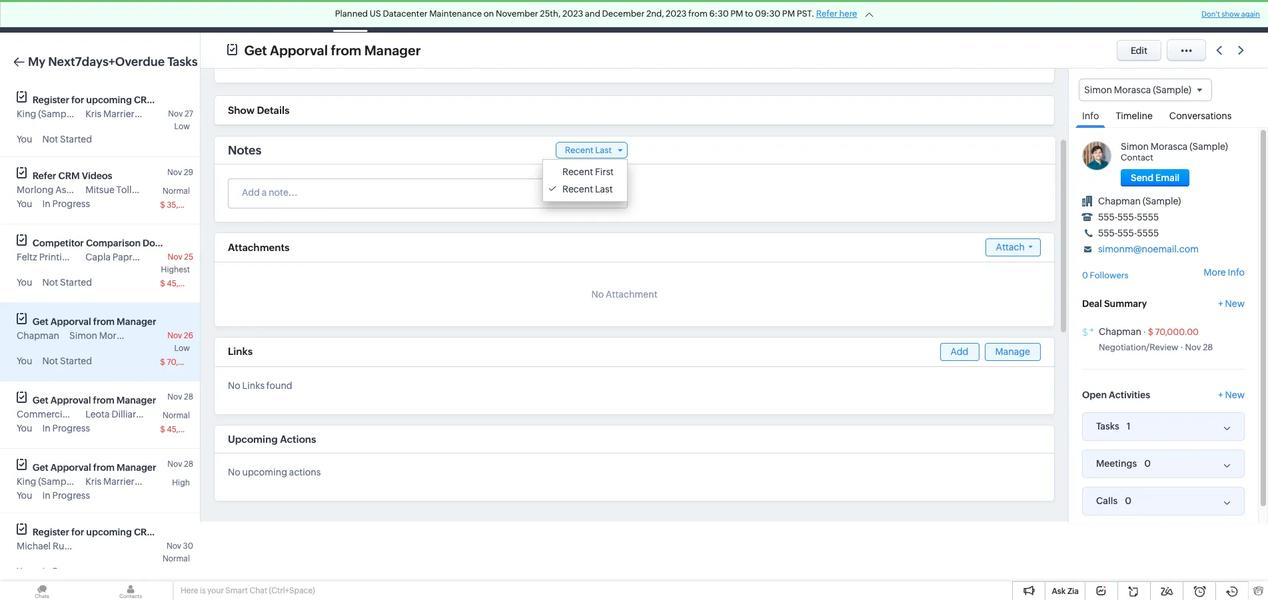 Task type: vqa. For each thing, say whether or not it's contained in the screenshot.


Task type: locate. For each thing, give the bounding box(es) containing it.
555-555-5555 down 'chapman (sample)'
[[1098, 212, 1159, 223]]

0 horizontal spatial info
[[1082, 111, 1099, 121]]

2 555-555-5555 from the top
[[1098, 228, 1159, 239]]

$ for mitsue tollner (sample)
[[160, 201, 165, 210]]

6 you from the top
[[17, 490, 32, 501]]

crm down my next7days+overdue tasks at the top left of the page
[[134, 95, 155, 105]]

pm left pst.
[[782, 9, 795, 19]]

1 vertical spatial 555-555-5555
[[1098, 228, 1159, 239]]

1 vertical spatial started
[[60, 277, 92, 288]]

get down commercial
[[33, 462, 49, 473]]

0 vertical spatial meetings
[[383, 11, 424, 22]]

1 horizontal spatial ·
[[1180, 342, 1183, 352]]

1 pm from the left
[[731, 9, 743, 19]]

chapman inside chapman · $ 70,000.00 negotiation/review · nov 28
[[1099, 326, 1141, 337]]

nov left 30
[[167, 542, 181, 551]]

contact
[[1121, 153, 1153, 163]]

kris up 'register for upcoming crm webinars nov 30'
[[85, 476, 101, 487]]

crm up associates
[[58, 171, 80, 181]]

1 vertical spatial register
[[33, 527, 69, 538]]

tasks up the 27
[[167, 55, 198, 69]]

1 vertical spatial no
[[228, 381, 240, 391]]

chapman link
[[1099, 326, 1141, 337]]

webinars for not started
[[157, 95, 199, 105]]

upcoming
[[86, 95, 132, 105], [242, 467, 287, 478], [86, 527, 132, 538]]

nov 28 down $ 70,000.00
[[167, 392, 193, 402]]

recent down recent first at the top left of page
[[562, 184, 593, 195]]

refer crm videos
[[33, 171, 112, 181]]

recent
[[565, 145, 593, 155], [562, 167, 593, 177], [562, 184, 593, 195]]

show
[[1222, 10, 1240, 18]]

1 vertical spatial apporval
[[51, 317, 91, 327]]

0 vertical spatial morasca
[[1114, 85, 1151, 95]]

not started up refer crm videos
[[42, 134, 92, 145]]

1 horizontal spatial get apporval from manager
[[244, 42, 421, 58]]

0 horizontal spatial meetings
[[383, 11, 424, 22]]

2 $ 45,000.00 from the top
[[160, 425, 207, 434]]

1 king from the top
[[17, 109, 36, 119]]

nov inside the competitor comparison document nov 25
[[168, 253, 182, 262]]

1 vertical spatial 45,000.00
[[167, 425, 207, 434]]

in progress for (sample)
[[42, 490, 90, 501]]

marrier for not started
[[103, 109, 134, 119]]

4 progress from the top
[[52, 566, 90, 577]]

1 vertical spatial webinars
[[157, 527, 199, 538]]

nov up highest
[[168, 253, 182, 262]]

for inside register for upcoming crm webinars nov 27
[[71, 95, 84, 105]]

3 not started from the top
[[42, 356, 92, 367]]

quotes link
[[653, 0, 706, 32]]

leota dilliard (sample)
[[85, 409, 182, 420]]

info left timeline
[[1082, 111, 1099, 121]]

1 marrier from the top
[[103, 109, 134, 119]]

0 vertical spatial new
[[1225, 298, 1245, 309]]

quotes
[[664, 11, 696, 22]]

nov 28 up high
[[167, 460, 193, 469]]

45,000.00 for leota dilliard (sample)
[[167, 425, 207, 434]]

and
[[585, 9, 600, 19]]

webinars for in progress
[[157, 527, 199, 538]]

in progress down morlong associates
[[42, 199, 90, 209]]

1 webinars from the top
[[157, 95, 199, 105]]

meetings right us
[[383, 11, 424, 22]]

2 vertical spatial normal
[[163, 554, 190, 564]]

1 in from the top
[[42, 199, 51, 209]]

webinars up 30
[[157, 527, 199, 538]]

previous record image
[[1216, 46, 1222, 55]]

started for printing
[[60, 277, 92, 288]]

in progress down commercial press
[[42, 423, 90, 434]]

for for progress
[[71, 527, 84, 538]]

4 in progress from the top
[[42, 566, 90, 577]]

on
[[484, 9, 494, 19]]

from down leota
[[93, 462, 115, 473]]

2 vertical spatial tasks
[[1096, 421, 1119, 432]]

more info link
[[1204, 268, 1245, 278]]

$ 45,000.00 down highest
[[160, 279, 207, 289]]

0 vertical spatial info
[[1082, 111, 1099, 121]]

register
[[33, 95, 69, 105], [33, 527, 69, 538]]

1 vertical spatial kris marrier (sample)
[[85, 476, 175, 487]]

my
[[28, 55, 45, 69]]

2023 right 2nd, on the top right of page
[[666, 9, 687, 19]]

1 king (sample) from the top
[[17, 109, 77, 119]]

crm link
[[11, 9, 59, 23]]

0 vertical spatial 555-555-5555
[[1098, 212, 1159, 223]]

for
[[71, 95, 84, 105], [71, 527, 84, 538]]

2 normal from the top
[[163, 411, 190, 420]]

tasks link
[[328, 0, 373, 32]]

for for started
[[71, 95, 84, 105]]

1 not started from the top
[[42, 134, 92, 145]]

in up chats image
[[42, 566, 51, 577]]

2 progress from the top
[[52, 423, 90, 434]]

70,000.00 inside chapman · $ 70,000.00 negotiation/review · nov 28
[[1155, 327, 1199, 337]]

setup element
[[1173, 0, 1200, 33]]

0 vertical spatial + new
[[1218, 298, 1245, 309]]

2 vertical spatial 28
[[184, 460, 193, 469]]

0 horizontal spatial 0
[[1082, 271, 1088, 281]]

to
[[745, 9, 753, 19]]

register down my
[[33, 95, 69, 105]]

1 progress from the top
[[52, 199, 90, 209]]

not started down feltz printing service
[[42, 277, 92, 288]]

2 kris from the top
[[85, 476, 101, 487]]

low
[[174, 122, 190, 131], [174, 344, 190, 353]]

approval
[[51, 395, 91, 406]]

from down capla
[[93, 317, 115, 327]]

1 vertical spatial nov 28
[[167, 460, 193, 469]]

king (sample) down my
[[17, 109, 77, 119]]

1 vertical spatial king (sample)
[[17, 476, 77, 487]]

0 vertical spatial get apporval from manager
[[244, 42, 421, 58]]

0 vertical spatial register
[[33, 95, 69, 105]]

0 horizontal spatial simon
[[69, 331, 97, 341]]

1 vertical spatial normal
[[163, 411, 190, 420]]

manager down the leota dilliard (sample)
[[117, 462, 156, 473]]

1 new from the top
[[1225, 298, 1245, 309]]

Simon Morasca (Sample) field
[[1079, 79, 1212, 101]]

progress for press
[[52, 423, 90, 434]]

2 for from the top
[[71, 527, 84, 538]]

1 horizontal spatial calls
[[1096, 496, 1118, 506]]

chapman for (sample)
[[1098, 196, 1141, 207]]

+
[[1218, 298, 1223, 309], [1218, 390, 1223, 400]]

1 vertical spatial kris
[[85, 476, 101, 487]]

in for morlong
[[42, 199, 51, 209]]

2 webinars from the top
[[157, 527, 199, 538]]

simon up get approval from manager at bottom left
[[69, 331, 97, 341]]

links
[[228, 346, 253, 357], [242, 381, 265, 391]]

0 vertical spatial not
[[42, 134, 58, 145]]

progress down ruta
[[52, 566, 90, 577]]

marrier for in progress
[[103, 476, 134, 487]]

2 king from the top
[[17, 476, 36, 487]]

profile image
[[1200, 0, 1237, 32]]

3 in progress from the top
[[42, 490, 90, 501]]

0 vertical spatial marrier
[[103, 109, 134, 119]]

refer here link
[[816, 9, 857, 19]]

progress for associates
[[52, 199, 90, 209]]

kris down next7days+overdue
[[85, 109, 101, 119]]

0 vertical spatial $ 45,000.00
[[160, 279, 207, 289]]

tasks left us
[[338, 11, 362, 22]]

2 vertical spatial upcoming
[[86, 527, 132, 538]]

2 in progress from the top
[[42, 423, 90, 434]]

tollner
[[116, 185, 146, 195]]

0 vertical spatial for
[[71, 95, 84, 105]]

nov inside get apporval from manager nov 26
[[167, 331, 182, 341]]

maintenance
[[429, 9, 482, 19]]

2 marrier from the top
[[103, 476, 134, 487]]

1 vertical spatial morasca
[[1151, 141, 1188, 152]]

chats image
[[0, 582, 84, 600]]

get down feltz
[[33, 317, 49, 327]]

$
[[160, 201, 165, 210], [160, 279, 165, 289], [1148, 327, 1153, 337], [160, 358, 165, 367], [160, 425, 165, 434]]

get apporval from manager down tasks link at the top left of the page
[[244, 42, 421, 58]]

started up approval
[[60, 356, 92, 367]]

· right negotiation/review
[[1180, 342, 1183, 352]]

started up refer crm videos
[[60, 134, 92, 145]]

normal for leota dilliard (sample)
[[163, 411, 190, 420]]

simonm@noemail.com
[[1098, 244, 1199, 255]]

kris marrier (sample) up 'register for upcoming crm webinars nov 30'
[[85, 476, 175, 487]]

tasks
[[338, 11, 362, 22], [167, 55, 198, 69], [1096, 421, 1119, 432]]

last up first
[[595, 145, 612, 155]]

register inside register for upcoming crm webinars nov 27
[[33, 95, 69, 105]]

1 horizontal spatial 2023
[[666, 9, 687, 19]]

recent last down recent first at the top left of page
[[562, 184, 613, 195]]

get apporval from manager
[[244, 42, 421, 58], [33, 462, 156, 473]]

nov inside 'register for upcoming crm webinars nov 30'
[[167, 542, 181, 551]]

don't show again link
[[1202, 10, 1260, 18]]

0 vertical spatial 70,000.00
[[1155, 327, 1199, 337]]

2 vertical spatial 0
[[1125, 496, 1132, 506]]

1 normal from the top
[[163, 187, 190, 196]]

recent up recent first at the top left of page
[[565, 145, 593, 155]]

register inside 'register for upcoming crm webinars nov 30'
[[33, 527, 69, 538]]

normal for mitsue tollner (sample)
[[163, 187, 190, 196]]

(ctrl+space)
[[269, 586, 315, 596]]

upcoming inside 'register for upcoming crm webinars nov 30'
[[86, 527, 132, 538]]

king (sample) for in
[[17, 476, 77, 487]]

0 vertical spatial not started
[[42, 134, 92, 145]]

3 progress from the top
[[52, 490, 90, 501]]

$ down highest
[[160, 279, 165, 289]]

2 vertical spatial not
[[42, 356, 58, 367]]

2 started from the top
[[60, 277, 92, 288]]

simon morasca (sample) left 26 on the bottom left of page
[[69, 331, 177, 341]]

progress down associates
[[52, 199, 90, 209]]

in progress down ruta
[[42, 566, 90, 577]]

1 vertical spatial simon morasca (sample)
[[69, 331, 177, 341]]

0 for meetings
[[1144, 458, 1151, 469]]

here is your smart chat (ctrl+space)
[[181, 586, 315, 596]]

1 45,000.00 from the top
[[167, 279, 207, 289]]

$ 45,000.00 for capla paprocki (sample)
[[160, 279, 207, 289]]

crm up my
[[32, 9, 59, 23]]

morlong
[[17, 185, 54, 195]]

2 vertical spatial started
[[60, 356, 92, 367]]

register for upcoming crm webinars nov 27
[[33, 95, 199, 119]]

70,000.00 down 26 on the bottom left of page
[[167, 358, 207, 367]]

2 + from the top
[[1218, 390, 1223, 400]]

from left 6:30
[[688, 9, 708, 19]]

refer
[[816, 9, 838, 19], [33, 171, 56, 181]]

started
[[60, 134, 92, 145], [60, 277, 92, 288], [60, 356, 92, 367]]

new
[[1225, 298, 1245, 309], [1225, 390, 1245, 400]]

2 horizontal spatial simon
[[1121, 141, 1149, 152]]

pm left the to
[[731, 9, 743, 19]]

refer up morlong at the left top of the page
[[33, 171, 56, 181]]

1 vertical spatial 28
[[184, 392, 193, 402]]

for up ruta
[[71, 527, 84, 538]]

for down next7days+overdue
[[71, 95, 84, 105]]

3 in from the top
[[42, 490, 51, 501]]

you down feltz
[[17, 277, 32, 288]]

2 king (sample) from the top
[[17, 476, 77, 487]]

2 5555 from the top
[[1137, 228, 1159, 239]]

get up show details on the top of page
[[244, 42, 267, 58]]

in progress for press
[[42, 423, 90, 434]]

2 nov 28 from the top
[[167, 460, 193, 469]]

meetings down 1
[[1096, 459, 1137, 469]]

no attachment
[[591, 289, 657, 300]]

2 horizontal spatial 0
[[1144, 458, 1151, 469]]

1 vertical spatial last
[[595, 184, 613, 195]]

simon up the info link on the right of the page
[[1084, 85, 1112, 95]]

1 horizontal spatial refer
[[816, 9, 838, 19]]

in progress up ruta
[[42, 490, 90, 501]]

manager
[[364, 42, 421, 58], [117, 317, 156, 327], [116, 395, 156, 406], [117, 462, 156, 473]]

apporval down press
[[51, 462, 91, 473]]

info link
[[1076, 101, 1106, 128]]

nov 28
[[167, 392, 193, 402], [167, 460, 193, 469]]

from inside get apporval from manager nov 26
[[93, 317, 115, 327]]

0 vertical spatial +
[[1218, 298, 1223, 309]]

2 pm from the left
[[782, 9, 795, 19]]

0 vertical spatial tasks
[[338, 11, 362, 22]]

1 in progress from the top
[[42, 199, 90, 209]]

mitsue tollner (sample)
[[85, 185, 186, 195]]

555-
[[1098, 212, 1118, 223], [1118, 212, 1137, 223], [1098, 228, 1118, 239], [1118, 228, 1137, 239]]

register up ruta
[[33, 527, 69, 538]]

0 vertical spatial normal
[[163, 187, 190, 196]]

2 + new from the top
[[1218, 390, 1245, 400]]

smart
[[225, 586, 248, 596]]

for inside 'register for upcoming crm webinars nov 30'
[[71, 527, 84, 538]]

2 vertical spatial recent
[[562, 184, 593, 195]]

not for printing
[[42, 277, 58, 288]]

you down morlong at the left top of the page
[[17, 199, 32, 209]]

refer right pst.
[[816, 9, 838, 19]]

from
[[688, 9, 708, 19], [331, 42, 361, 58], [93, 317, 115, 327], [93, 395, 114, 406], [93, 462, 115, 473]]

king (sample) up michael on the bottom left of the page
[[17, 476, 77, 487]]

1 started from the top
[[60, 134, 92, 145]]

2 not from the top
[[42, 277, 58, 288]]

meetings link
[[373, 0, 434, 32]]

1 low from the top
[[174, 122, 190, 131]]

trial
[[997, 6, 1014, 16]]

3 normal from the top
[[163, 554, 190, 564]]

marketplace element
[[1146, 0, 1173, 32]]

2 not started from the top
[[42, 277, 92, 288]]

nov left 26 on the bottom left of page
[[167, 331, 182, 341]]

don't show again
[[1202, 10, 1260, 18]]

you up commercial
[[17, 356, 32, 367]]

webinars inside 'register for upcoming crm webinars nov 30'
[[157, 527, 199, 538]]

upcoming down next7days+overdue
[[86, 95, 132, 105]]

2 in from the top
[[42, 423, 51, 434]]

upcoming actions
[[228, 434, 316, 445]]

competitor comparison document nov 25
[[33, 238, 193, 262]]

$ for capla paprocki (sample)
[[160, 279, 165, 289]]

marrier up 'register for upcoming crm webinars nov 30'
[[103, 476, 134, 487]]

webinars up the 27
[[157, 95, 199, 105]]

1 horizontal spatial pm
[[782, 9, 795, 19]]

1 vertical spatial info
[[1228, 268, 1245, 278]]

normal up the $ 35,000.00
[[163, 187, 190, 196]]

simon morasca (sample) up timeline link at the right
[[1084, 85, 1191, 95]]

2 vertical spatial not started
[[42, 356, 92, 367]]

you up chats image
[[17, 566, 32, 577]]

45,000.00
[[167, 279, 207, 289], [167, 425, 207, 434]]

marrier down my next7days+overdue tasks at the top left of the page
[[103, 109, 134, 119]]

1 kris from the top
[[85, 109, 101, 119]]

printing
[[39, 252, 73, 263]]

calls
[[445, 11, 466, 22], [1096, 496, 1118, 506]]

associates
[[55, 185, 102, 195]]

0 vertical spatial simon
[[1084, 85, 1112, 95]]

1 vertical spatial +
[[1218, 390, 1223, 400]]

capla
[[85, 252, 111, 263]]

not started up approval
[[42, 356, 92, 367]]

6:30
[[709, 9, 729, 19]]

michael
[[17, 541, 51, 552]]

1 kris marrier (sample) from the top
[[85, 109, 175, 119]]

1 $ 45,000.00 from the top
[[160, 279, 207, 289]]

datacenter
[[383, 9, 428, 19]]

1 register from the top
[[33, 95, 69, 105]]

4 you from the top
[[17, 356, 32, 367]]

my next7days+overdue tasks
[[28, 55, 198, 69]]

555-555-5555
[[1098, 212, 1159, 223], [1098, 228, 1159, 239]]

$ 45,000.00 down the leota dilliard (sample)
[[160, 425, 207, 434]]

1 vertical spatial king
[[17, 476, 36, 487]]

morasca
[[1114, 85, 1151, 95], [1151, 141, 1188, 152], [99, 331, 136, 341]]

0 vertical spatial kris
[[85, 109, 101, 119]]

2 kris marrier (sample) from the top
[[85, 476, 175, 487]]

1 vertical spatial $ 45,000.00
[[160, 425, 207, 434]]

1 horizontal spatial meetings
[[1096, 459, 1137, 469]]

None button
[[1121, 169, 1190, 187]]

2 you from the top
[[17, 199, 32, 209]]

manage link
[[985, 343, 1041, 361]]

0 vertical spatial king
[[17, 109, 36, 119]]

0 vertical spatial 5555
[[1137, 212, 1159, 223]]

1 vertical spatial recent
[[562, 167, 593, 177]]

0 vertical spatial upcoming
[[86, 95, 132, 105]]

last down first
[[595, 184, 613, 195]]

you up morlong at the left top of the page
[[17, 134, 32, 145]]

2023
[[562, 9, 583, 19], [666, 9, 687, 19]]

0 horizontal spatial 70,000.00
[[167, 358, 207, 367]]

next record image
[[1238, 46, 1247, 55]]

$ 70,000.00
[[160, 358, 207, 367]]

1 vertical spatial recent last
[[562, 184, 613, 195]]

simon up contact
[[1121, 141, 1149, 152]]

1 vertical spatial marrier
[[103, 476, 134, 487]]

upcoming for started
[[86, 95, 132, 105]]

king down my
[[17, 109, 36, 119]]

5555 down 'chapman (sample)' link
[[1137, 212, 1159, 223]]

1 horizontal spatial simon morasca (sample)
[[1084, 85, 1191, 95]]

0 horizontal spatial tasks
[[167, 55, 198, 69]]

apporval down feltz printing service
[[51, 317, 91, 327]]

· up negotiation/review
[[1143, 327, 1146, 337]]

links up no links found
[[228, 346, 253, 357]]

create menu image
[[1034, 0, 1066, 32]]

webinars inside register for upcoming crm webinars nov 27
[[157, 95, 199, 105]]

crm inside register for upcoming crm webinars nov 27
[[134, 95, 155, 105]]

crm
[[32, 9, 59, 23], [134, 95, 155, 105], [58, 171, 80, 181], [134, 527, 155, 538]]

$ up the leota dilliard (sample)
[[160, 358, 165, 367]]

70,000.00 up negotiation/review
[[1155, 327, 1199, 337]]

deal
[[1082, 298, 1102, 309]]

1 vertical spatial not started
[[42, 277, 92, 288]]

1 for from the top
[[71, 95, 84, 105]]

1 vertical spatial meetings
[[1096, 459, 1137, 469]]

marrier
[[103, 109, 134, 119], [103, 476, 134, 487]]

in down morlong at the left top of the page
[[42, 199, 51, 209]]

70,000.00
[[1155, 327, 1199, 337], [167, 358, 207, 367]]

1 vertical spatial low
[[174, 344, 190, 353]]

0 vertical spatial calls
[[445, 11, 466, 22]]

planned us datacenter maintenance on november 25th, 2023 and december 2nd, 2023 from 6:30 pm to 09:30 pm pst. refer here
[[335, 9, 857, 19]]

1 not from the top
[[42, 134, 58, 145]]

get up commercial
[[33, 395, 49, 406]]

0 horizontal spatial refer
[[33, 171, 56, 181]]

(sample) inside field
[[1153, 85, 1191, 95]]

kris marrier (sample)
[[85, 109, 175, 119], [85, 476, 175, 487]]

2 45,000.00 from the top
[[167, 425, 207, 434]]

in for king
[[42, 490, 51, 501]]

555-555-5555 up simonm@noemail.com link
[[1098, 228, 1159, 239]]

2 register from the top
[[33, 527, 69, 538]]

45,000.00 up high
[[167, 425, 207, 434]]

commercial
[[17, 409, 70, 420]]

meetings inside 'link'
[[383, 11, 424, 22]]

0 horizontal spatial calls
[[445, 11, 466, 22]]

not down printing
[[42, 277, 58, 288]]

0 vertical spatial 28
[[1203, 342, 1213, 352]]

1 vertical spatial for
[[71, 527, 84, 538]]

you
[[17, 134, 32, 145], [17, 199, 32, 209], [17, 277, 32, 288], [17, 356, 32, 367], [17, 423, 32, 434], [17, 490, 32, 501], [17, 566, 32, 577]]

started down feltz printing service
[[60, 277, 92, 288]]

0 for calls
[[1125, 496, 1132, 506]]

recent last up recent first at the top left of page
[[565, 145, 612, 155]]

normal down 30
[[163, 554, 190, 564]]

upcoming inside register for upcoming crm webinars nov 27
[[86, 95, 132, 105]]

found
[[266, 381, 292, 391]]

low down the 27
[[174, 122, 190, 131]]

recent left first
[[562, 167, 593, 177]]

1 2023 from the left
[[562, 9, 583, 19]]

0 vertical spatial king (sample)
[[17, 109, 77, 119]]

1 + from the top
[[1218, 298, 1223, 309]]

enterprise-
[[954, 6, 997, 16]]

28 for kris marrier (sample)
[[184, 460, 193, 469]]

not started
[[42, 134, 92, 145], [42, 277, 92, 288], [42, 356, 92, 367]]

1 vertical spatial 0
[[1144, 458, 1151, 469]]

2 low from the top
[[174, 344, 190, 353]]

videos
[[82, 171, 112, 181]]

$ inside chapman · $ 70,000.00 negotiation/review · nov 28
[[1148, 327, 1153, 337]]

0 vertical spatial recent
[[565, 145, 593, 155]]

normal
[[163, 187, 190, 196], [163, 411, 190, 420], [163, 554, 190, 564]]

progress down press
[[52, 423, 90, 434]]

info
[[1082, 111, 1099, 121], [1228, 268, 1245, 278]]

1 vertical spatial new
[[1225, 390, 1245, 400]]

kris for not started
[[85, 109, 101, 119]]

1 nov 28 from the top
[[167, 392, 193, 402]]

manager down the capla paprocki (sample)
[[117, 317, 156, 327]]

1 vertical spatial 5555
[[1137, 228, 1159, 239]]

1 horizontal spatial simon
[[1084, 85, 1112, 95]]

0 vertical spatial no
[[591, 289, 604, 300]]

1 vertical spatial get apporval from manager
[[33, 462, 156, 473]]

2023 left and
[[562, 9, 583, 19]]

1 vertical spatial simon
[[1121, 141, 1149, 152]]

1 horizontal spatial 0
[[1125, 496, 1132, 506]]

open
[[1082, 390, 1107, 400]]

2 vertical spatial simon
[[69, 331, 97, 341]]

0 vertical spatial low
[[174, 122, 190, 131]]



Task type: describe. For each thing, give the bounding box(es) containing it.
get approval from manager
[[33, 395, 156, 406]]

notes
[[228, 143, 261, 157]]

zia
[[1067, 587, 1079, 596]]

1 5555 from the top
[[1137, 212, 1159, 223]]

2 new from the top
[[1225, 390, 1245, 400]]

7 you from the top
[[17, 566, 32, 577]]

low for simon morasca (sample)
[[174, 344, 190, 353]]

recent first
[[562, 167, 614, 177]]

show
[[228, 105, 255, 116]]

in for commercial
[[42, 423, 51, 434]]

feltz
[[17, 252, 37, 263]]

0 vertical spatial apporval
[[270, 42, 328, 58]]

here
[[181, 586, 198, 596]]

document
[[143, 238, 189, 249]]

upcoming for progress
[[86, 527, 132, 538]]

king for register for upcoming crm webinars
[[17, 109, 36, 119]]

competitor
[[33, 238, 84, 249]]

manager inside get apporval from manager nov 26
[[117, 317, 156, 327]]

ruta
[[53, 541, 73, 552]]

+ new link
[[1218, 298, 1245, 316]]

search element
[[1066, 0, 1094, 33]]

timeline link
[[1109, 101, 1159, 127]]

open activities
[[1082, 390, 1150, 400]]

2 vertical spatial no
[[228, 467, 240, 478]]

ask zia
[[1052, 587, 1079, 596]]

your
[[207, 586, 224, 596]]

3 not from the top
[[42, 356, 58, 367]]

no for links
[[228, 381, 240, 391]]

apporval inside get apporval from manager nov 26
[[51, 317, 91, 327]]

morlong associates
[[17, 185, 102, 195]]

no upcoming actions
[[228, 467, 321, 478]]

chapman (sample) link
[[1098, 196, 1181, 207]]

45,000.00 for capla paprocki (sample)
[[167, 279, 207, 289]]

register for not
[[33, 95, 69, 105]]

press
[[72, 409, 95, 420]]

november
[[496, 9, 538, 19]]

chapman for ·
[[1099, 326, 1141, 337]]

nov 29
[[167, 168, 193, 177]]

kris marrier (sample) for in progress
[[85, 476, 175, 487]]

nov inside register for upcoming crm webinars nov 27
[[168, 109, 183, 119]]

2 horizontal spatial tasks
[[1096, 421, 1119, 432]]

35,000.00
[[167, 201, 207, 210]]

attachments
[[228, 242, 290, 253]]

5 you from the top
[[17, 423, 32, 434]]

1 vertical spatial 70,000.00
[[167, 358, 207, 367]]

crm inside 'register for upcoming crm webinars nov 30'
[[134, 527, 155, 538]]

attach
[[996, 242, 1025, 253]]

services link
[[782, 0, 840, 32]]

2nd,
[[646, 9, 664, 19]]

3 started from the top
[[60, 356, 92, 367]]

not started for printing
[[42, 277, 92, 288]]

simon morasca (sample) link
[[1121, 141, 1228, 152]]

edit
[[1131, 45, 1148, 56]]

edit button
[[1117, 40, 1161, 61]]

simon inside simon morasca (sample) contact
[[1121, 141, 1149, 152]]

normal inside michael ruta (sample) normal
[[163, 554, 190, 564]]

30
[[183, 542, 193, 551]]

manager up the leota dilliard (sample)
[[116, 395, 156, 406]]

get inside get apporval from manager nov 26
[[33, 317, 49, 327]]

27
[[185, 109, 193, 119]]

not started for (sample)
[[42, 134, 92, 145]]

0 horizontal spatial ·
[[1143, 327, 1146, 337]]

morasca inside field
[[1114, 85, 1151, 95]]

next7days+overdue
[[48, 55, 165, 69]]

1 you from the top
[[17, 134, 32, 145]]

simon inside field
[[1084, 85, 1112, 95]]

capla paprocki (sample)
[[85, 252, 191, 263]]

0 horizontal spatial simon morasca (sample)
[[69, 331, 177, 341]]

high
[[172, 478, 190, 488]]

analytics link
[[532, 0, 593, 32]]

kris for in progress
[[85, 476, 101, 487]]

2 2023 from the left
[[666, 9, 687, 19]]

enterprise-trial upgrade
[[954, 6, 1014, 26]]

09:30
[[755, 9, 780, 19]]

orders
[[742, 11, 772, 22]]

nov down $ 70,000.00
[[167, 392, 182, 402]]

not for (sample)
[[42, 134, 58, 145]]

dilliard
[[112, 409, 142, 420]]

recent for recent last
[[562, 167, 593, 177]]

no for attachments
[[591, 289, 604, 300]]

recent for notes
[[565, 145, 593, 155]]

service
[[75, 252, 108, 263]]

no links found
[[228, 381, 292, 391]]

1 vertical spatial ·
[[1180, 342, 1183, 352]]

0 vertical spatial last
[[595, 145, 612, 155]]

$ for leota dilliard (sample)
[[160, 425, 165, 434]]

activities
[[1109, 390, 1150, 400]]

add
[[951, 347, 969, 357]]

contacts image
[[89, 582, 173, 600]]

28 inside chapman · $ 70,000.00 negotiation/review · nov 28
[[1203, 342, 1213, 352]]

nov 28 for kris marrier (sample)
[[167, 460, 193, 469]]

feltz printing service
[[17, 252, 108, 263]]

29
[[184, 168, 193, 177]]

is
[[200, 586, 206, 596]]

sales orders
[[717, 11, 772, 22]]

more info
[[1204, 268, 1245, 278]]

$ 45,000.00 for leota dilliard (sample)
[[160, 425, 207, 434]]

king for get apporval from manager
[[17, 476, 36, 487]]

0 vertical spatial recent last
[[565, 145, 612, 155]]

2 vertical spatial morasca
[[99, 331, 136, 341]]

(sample) inside simon morasca (sample) contact
[[1190, 141, 1228, 152]]

manage
[[995, 347, 1030, 357]]

search image
[[1074, 11, 1086, 22]]

paprocki
[[112, 252, 150, 263]]

projects
[[851, 11, 886, 22]]

morasca inside simon morasca (sample) contact
[[1151, 141, 1188, 152]]

started for (sample)
[[60, 134, 92, 145]]

first
[[595, 167, 614, 177]]

progress for (sample)
[[52, 490, 90, 501]]

negotiation/review
[[1099, 342, 1179, 352]]

$ for simon morasca (sample)
[[160, 358, 165, 367]]

in progress for associates
[[42, 199, 90, 209]]

show details
[[228, 105, 289, 116]]

signals element
[[1094, 0, 1119, 33]]

28 for leota dilliard (sample)
[[184, 392, 193, 402]]

highest
[[161, 265, 190, 275]]

1 vertical spatial tasks
[[167, 55, 198, 69]]

kris marrier (sample) for not started
[[85, 109, 175, 119]]

4 in from the top
[[42, 566, 51, 577]]

sales orders link
[[706, 0, 782, 32]]

$ 35,000.00
[[160, 201, 207, 210]]

show details link
[[228, 105, 289, 116]]

1 555-555-5555 from the top
[[1098, 212, 1159, 223]]

mitsue
[[85, 185, 114, 195]]

1 vertical spatial upcoming
[[242, 467, 287, 478]]

products link
[[593, 0, 653, 32]]

simon morasca (sample) contact
[[1121, 141, 1228, 163]]

upcoming
[[228, 434, 278, 445]]

Add a note... field
[[229, 186, 626, 199]]

details
[[257, 105, 289, 116]]

nov left 29
[[167, 168, 182, 177]]

manager down meetings 'link'
[[364, 42, 421, 58]]

december
[[602, 9, 645, 19]]

1 vertical spatial links
[[242, 381, 265, 391]]

register for upcoming crm webinars nov 30
[[33, 527, 199, 551]]

analytics
[[543, 11, 582, 22]]

signals image
[[1102, 11, 1111, 22]]

summary
[[1104, 298, 1147, 309]]

nov inside chapman · $ 70,000.00 negotiation/review · nov 28
[[1185, 342, 1201, 352]]

here
[[839, 9, 857, 19]]

low for kris marrier (sample)
[[174, 122, 190, 131]]

leota
[[85, 409, 110, 420]]

3 you from the top
[[17, 277, 32, 288]]

0 vertical spatial links
[[228, 346, 253, 357]]

chapman (sample)
[[1098, 196, 1181, 207]]

0 vertical spatial refer
[[816, 9, 838, 19]]

nov up high
[[167, 460, 182, 469]]

from down tasks link at the top left of the page
[[331, 42, 361, 58]]

services
[[793, 11, 830, 22]]

26
[[184, 331, 193, 341]]

(sample) inside michael ruta (sample) normal
[[74, 541, 113, 552]]

from up leota
[[93, 395, 114, 406]]

chapman · $ 70,000.00 negotiation/review · nov 28
[[1099, 326, 1213, 352]]

simon morasca (sample) inside field
[[1084, 85, 1191, 95]]

nov 28 for leota dilliard (sample)
[[167, 392, 193, 402]]

commercial press
[[17, 409, 95, 420]]

0 vertical spatial 0
[[1082, 271, 1088, 281]]

king (sample) for not
[[17, 109, 77, 119]]

1 + new from the top
[[1218, 298, 1245, 309]]

2 vertical spatial apporval
[[51, 462, 91, 473]]

timeline
[[1116, 111, 1153, 121]]

0 followers
[[1082, 271, 1129, 281]]

products
[[604, 11, 643, 22]]

simonm@noemail.com link
[[1098, 244, 1199, 255]]

1 horizontal spatial info
[[1228, 268, 1245, 278]]

add link
[[940, 343, 979, 361]]

register for in
[[33, 527, 69, 538]]

0 horizontal spatial get apporval from manager
[[33, 462, 156, 473]]



